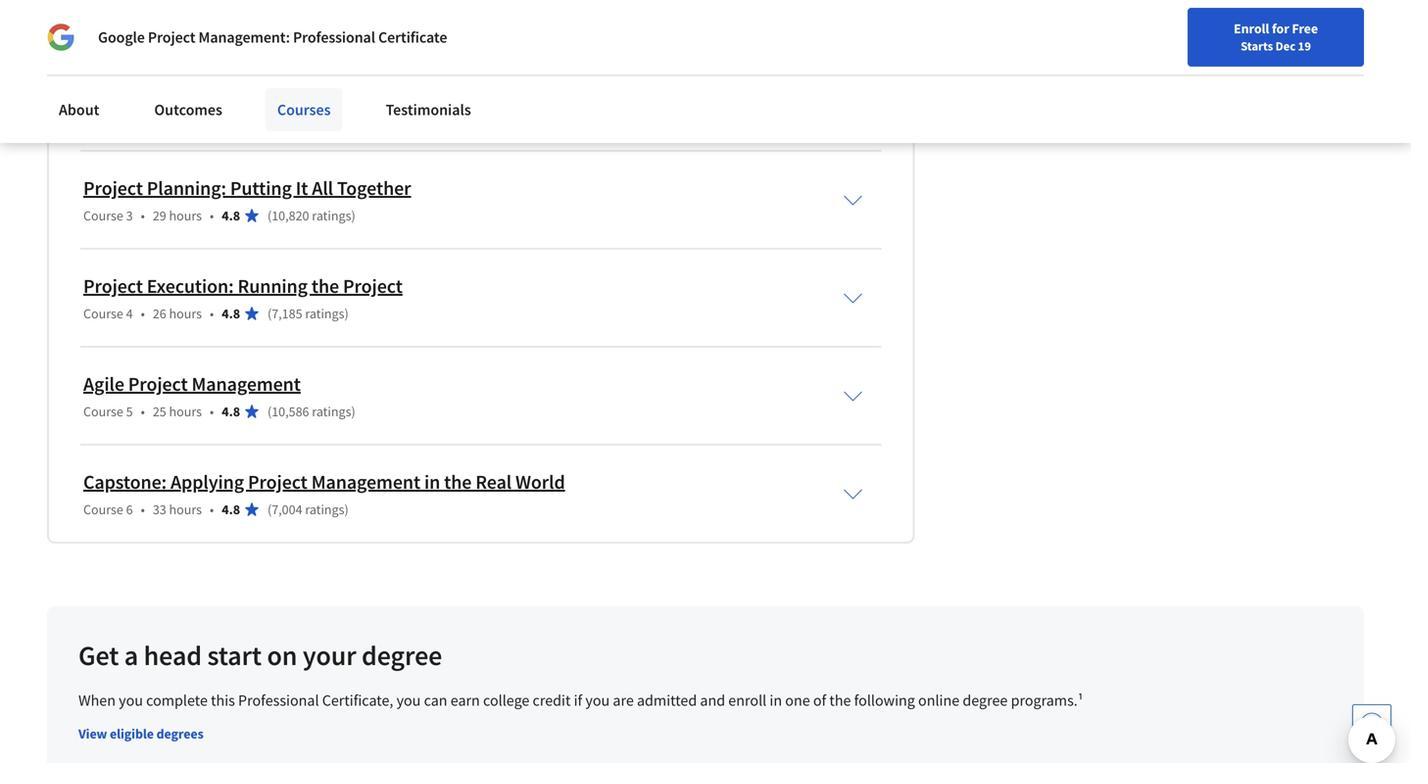 Task type: describe. For each thing, give the bounding box(es) containing it.
course for agile project management
[[83, 403, 123, 421]]

agile project management link
[[83, 372, 301, 397]]

gain
[[162, 65, 191, 85]]

this
[[211, 691, 235, 711]]

help center image
[[1361, 713, 1384, 736]]

2 you from the left
[[397, 691, 421, 711]]

• right 4
[[141, 305, 145, 323]]

a
[[124, 639, 138, 673]]

capstone: applying project management in the real world link
[[83, 470, 565, 495]]

degrees
[[156, 726, 204, 743]]

1 horizontal spatial the
[[444, 470, 472, 495]]

ratings for putting
[[312, 207, 351, 225]]

course 3 • 29 hours •
[[83, 207, 214, 225]]

about
[[59, 100, 99, 120]]

capstone: applying project management in the real world
[[83, 470, 565, 495]]

enroll
[[729, 691, 767, 711]]

are
[[613, 691, 634, 711]]

( 7,185 ratings )
[[268, 305, 349, 323]]

0 horizontal spatial the
[[312, 274, 339, 299]]

eligible
[[110, 726, 154, 743]]

project up 3
[[83, 176, 143, 201]]

when
[[78, 691, 116, 711]]

certificate
[[378, 27, 447, 47]]

view eligible degrees
[[78, 726, 204, 743]]

• down the applying in the bottom of the page
[[210, 501, 214, 519]]

execution:
[[147, 274, 234, 299]]

procurement
[[92, 104, 167, 122]]

it
[[296, 176, 308, 201]]

for
[[1272, 20, 1290, 37]]

project up 4
[[83, 274, 143, 299]]

estimation
[[501, 104, 563, 122]]

( 7,004 ratings )
[[268, 501, 349, 519]]

and
[[700, 691, 725, 711]]

following
[[854, 691, 915, 711]]

) for management
[[345, 501, 349, 519]]

4.8 for project
[[222, 501, 240, 519]]

start
[[207, 639, 262, 673]]

0 vertical spatial in
[[424, 470, 440, 495]]

• right 5
[[141, 403, 145, 421]]

agile
[[83, 372, 124, 397]]

one
[[785, 691, 810, 711]]

skills
[[83, 65, 119, 85]]

strategic thinking
[[336, 104, 439, 122]]

world
[[516, 470, 565, 495]]

5
[[126, 403, 133, 421]]

0 vertical spatial management
[[227, 104, 302, 122]]

management:
[[199, 27, 290, 47]]

task
[[473, 104, 498, 122]]

enroll for free starts dec 19
[[1234, 20, 1318, 54]]

college
[[483, 691, 530, 711]]

29
[[153, 207, 166, 225]]

0 horizontal spatial degree
[[362, 639, 442, 673]]

credit
[[533, 691, 571, 711]]

real
[[476, 470, 512, 495]]

you'll
[[122, 65, 159, 85]]

together
[[337, 176, 411, 201]]

get
[[78, 639, 119, 673]]

2 horizontal spatial the
[[830, 691, 851, 711]]

hours for execution:
[[169, 305, 202, 323]]

• down agile project management
[[210, 403, 214, 421]]

) for it
[[351, 207, 356, 225]]

applying
[[171, 470, 244, 495]]

1 vertical spatial management
[[192, 372, 301, 397]]

3
[[126, 207, 133, 225]]

ratings for running
[[305, 305, 345, 323]]

google
[[98, 27, 145, 47]]

head
[[144, 639, 202, 673]]

risk
[[201, 104, 225, 122]]

putting
[[230, 176, 292, 201]]

( 10,820 ratings )
[[268, 207, 356, 225]]

1 you from the left
[[119, 691, 143, 711]]

courses
[[277, 100, 331, 120]]

7,004
[[272, 501, 302, 519]]

course for project planning: putting it all together
[[83, 207, 123, 225]]

project up "25"
[[128, 372, 188, 397]]

hours for applying
[[169, 501, 202, 519]]

your
[[303, 639, 356, 673]]

course 6 • 33 hours •
[[83, 501, 214, 519]]

6
[[126, 501, 133, 519]]

2 vertical spatial management
[[311, 470, 421, 495]]

complete
[[146, 691, 208, 711]]

( 10,586 ratings )
[[268, 403, 356, 421]]

• right 6
[[141, 501, 145, 519]]

free
[[1292, 20, 1318, 37]]

planning:
[[147, 176, 226, 201]]

admitted
[[637, 691, 697, 711]]

course 5 • 25 hours •
[[83, 403, 214, 421]]

courses link
[[266, 88, 343, 131]]



Task type: locate. For each thing, give the bounding box(es) containing it.
1 ( from the top
[[268, 207, 272, 225]]

on
[[267, 639, 297, 673]]

1 horizontal spatial degree
[[963, 691, 1008, 711]]

0 horizontal spatial you
[[119, 691, 143, 711]]

management up ( 7,004 ratings )
[[311, 470, 421, 495]]

degree up can
[[362, 639, 442, 673]]

33
[[153, 501, 166, 519]]

10,820
[[272, 207, 309, 225]]

menu item
[[1056, 20, 1182, 83]]

10,586
[[272, 403, 309, 421]]

1 course from the top
[[83, 207, 123, 225]]

1 vertical spatial the
[[444, 470, 472, 495]]

google project management: professional certificate
[[98, 27, 447, 47]]

running
[[238, 274, 308, 299]]

4.8 for management
[[222, 403, 240, 421]]

( for management
[[268, 403, 272, 421]]

coursera image
[[24, 16, 148, 47]]

project up ( 7,185 ratings )
[[343, 274, 403, 299]]

• down execution:
[[210, 305, 214, 323]]

3 ( from the top
[[268, 403, 272, 421]]

•
[[141, 207, 145, 225], [210, 207, 214, 225], [141, 305, 145, 323], [210, 305, 214, 323], [141, 403, 145, 421], [210, 403, 214, 421], [141, 501, 145, 519], [210, 501, 214, 519]]

) right 7,185
[[345, 305, 349, 323]]

course for capstone: applying project management in the real world
[[83, 501, 123, 519]]

0 horizontal spatial in
[[424, 470, 440, 495]]

in
[[424, 470, 440, 495], [770, 691, 782, 711]]

4.8 down project execution: running the project
[[222, 305, 240, 323]]

professional down on
[[238, 691, 319, 711]]

25
[[153, 403, 166, 421]]

skills you'll gain
[[83, 65, 191, 85]]

you
[[119, 691, 143, 711], [397, 691, 421, 711], [586, 691, 610, 711]]

ratings for project
[[305, 501, 345, 519]]

26
[[153, 305, 166, 323]]

in left real
[[424, 470, 440, 495]]

project execution: running the project
[[83, 274, 403, 299]]

4.8 for putting
[[222, 207, 240, 225]]

course 4 • 26 hours •
[[83, 305, 214, 323]]

of
[[813, 691, 827, 711]]

earn
[[451, 691, 480, 711]]

course left 3
[[83, 207, 123, 225]]

the up ( 7,185 ratings )
[[312, 274, 339, 299]]

project execution: running the project link
[[83, 274, 403, 299]]

1 vertical spatial in
[[770, 691, 782, 711]]

outcomes link
[[143, 88, 234, 131]]

view
[[78, 726, 107, 743]]

course left 5
[[83, 403, 123, 421]]

agile project management
[[83, 372, 301, 397]]

ratings for management
[[312, 403, 351, 421]]

project up 7,004
[[248, 470, 308, 495]]

course left 6
[[83, 501, 123, 519]]

if
[[574, 691, 582, 711]]

4.8 for running
[[222, 305, 240, 323]]

when you complete this professional certificate, you can earn college credit if you are admitted and enroll in one of the following online degree programs.¹
[[78, 691, 1084, 711]]

management
[[227, 104, 302, 122], [192, 372, 301, 397], [311, 470, 421, 495]]

None search field
[[279, 12, 603, 51]]

1 hours from the top
[[169, 207, 202, 225]]

2 vertical spatial the
[[830, 691, 851, 711]]

get a head start on your degree
[[78, 639, 442, 673]]

4 hours from the top
[[169, 501, 202, 519]]

risk management
[[201, 104, 302, 122]]

the
[[312, 274, 339, 299], [444, 470, 472, 495], [830, 691, 851, 711]]

strategic
[[336, 104, 386, 122]]

0 vertical spatial the
[[312, 274, 339, 299]]

3 you from the left
[[586, 691, 610, 711]]

4.8 down "project planning: putting it all together" link
[[222, 207, 240, 225]]

2 hours from the top
[[169, 305, 202, 323]]

ratings right 10,586
[[312, 403, 351, 421]]

( for running
[[268, 305, 272, 323]]

management up 10,586
[[192, 372, 301, 397]]

course left 4
[[83, 305, 123, 323]]

testimonials
[[386, 100, 471, 120]]

task estimation
[[473, 104, 563, 122]]

capstone:
[[83, 470, 167, 495]]

you left can
[[397, 691, 421, 711]]

the right of
[[830, 691, 851, 711]]

( down capstone: applying project management in the real world link
[[268, 501, 272, 519]]

hours right 33
[[169, 501, 202, 519]]

about link
[[47, 88, 111, 131]]

7,185
[[272, 305, 302, 323]]

project planning: putting it all together
[[83, 176, 411, 201]]

course for project execution: running the project
[[83, 305, 123, 323]]

the left real
[[444, 470, 472, 495]]

degree
[[362, 639, 442, 673], [963, 691, 1008, 711]]

3 course from the top
[[83, 403, 123, 421]]

4.8 down the applying in the bottom of the page
[[222, 501, 240, 519]]

ratings
[[312, 207, 351, 225], [305, 305, 345, 323], [312, 403, 351, 421], [305, 501, 345, 519]]

starts
[[1241, 38, 1274, 54]]

ratings down capstone: applying project management in the real world link
[[305, 501, 345, 519]]

project planning: putting it all together link
[[83, 176, 411, 201]]

4 4.8 from the top
[[222, 501, 240, 519]]

) right 10,586
[[351, 403, 356, 421]]

) for the
[[345, 305, 349, 323]]

hours
[[169, 207, 202, 225], [169, 305, 202, 323], [169, 403, 202, 421], [169, 501, 202, 519]]

2 ( from the top
[[268, 305, 272, 323]]

ratings right 7,185
[[305, 305, 345, 323]]

4 ( from the top
[[268, 501, 272, 519]]

course
[[83, 207, 123, 225], [83, 305, 123, 323], [83, 403, 123, 421], [83, 501, 123, 519]]

hours right 29
[[169, 207, 202, 225]]

19
[[1298, 38, 1311, 54]]

1 vertical spatial degree
[[963, 691, 1008, 711]]

hours right 26
[[169, 305, 202, 323]]

1 horizontal spatial in
[[770, 691, 782, 711]]

online
[[919, 691, 960, 711]]

you right if
[[586, 691, 610, 711]]

1 vertical spatial professional
[[238, 691, 319, 711]]

certificate,
[[322, 691, 393, 711]]

project up gain
[[148, 27, 195, 47]]

( down putting
[[268, 207, 272, 225]]

1 horizontal spatial you
[[397, 691, 421, 711]]

( down running
[[268, 305, 272, 323]]

outcomes
[[154, 100, 222, 120]]

( for putting
[[268, 207, 272, 225]]

you up eligible at the bottom
[[119, 691, 143, 711]]

2 4.8 from the top
[[222, 305, 240, 323]]

management right risk
[[227, 104, 302, 122]]

1 4.8 from the top
[[222, 207, 240, 225]]

) down the capstone: applying project management in the real world
[[345, 501, 349, 519]]

hours for planning:
[[169, 207, 202, 225]]

in left one
[[770, 691, 782, 711]]

enroll
[[1234, 20, 1270, 37]]

degree right online
[[963, 691, 1008, 711]]

) down together
[[351, 207, 356, 225]]

testimonials link
[[374, 88, 483, 131]]

professional up courses link
[[293, 27, 375, 47]]

can
[[424, 691, 448, 711]]

dec
[[1276, 38, 1296, 54]]

3 4.8 from the top
[[222, 403, 240, 421]]

hours right "25"
[[169, 403, 202, 421]]

0 vertical spatial professional
[[293, 27, 375, 47]]

• right 3
[[141, 207, 145, 225]]

all
[[312, 176, 333, 201]]

2 horizontal spatial you
[[586, 691, 610, 711]]

programs.¹
[[1011, 691, 1084, 711]]

• down planning:
[[210, 207, 214, 225]]

4
[[126, 305, 133, 323]]

( down agile project management
[[268, 403, 272, 421]]

google image
[[47, 24, 74, 51]]

0 vertical spatial degree
[[362, 639, 442, 673]]

2 course from the top
[[83, 305, 123, 323]]

hours for project
[[169, 403, 202, 421]]

ratings down all
[[312, 207, 351, 225]]

view eligible degrees button
[[78, 725, 204, 744]]

4 course from the top
[[83, 501, 123, 519]]

thinking
[[389, 104, 439, 122]]

( for project
[[268, 501, 272, 519]]

4.8
[[222, 207, 240, 225], [222, 305, 240, 323], [222, 403, 240, 421], [222, 501, 240, 519]]

4.8 down agile project management
[[222, 403, 240, 421]]

3 hours from the top
[[169, 403, 202, 421]]

professional
[[293, 27, 375, 47], [238, 691, 319, 711]]



Task type: vqa. For each thing, say whether or not it's contained in the screenshot.


